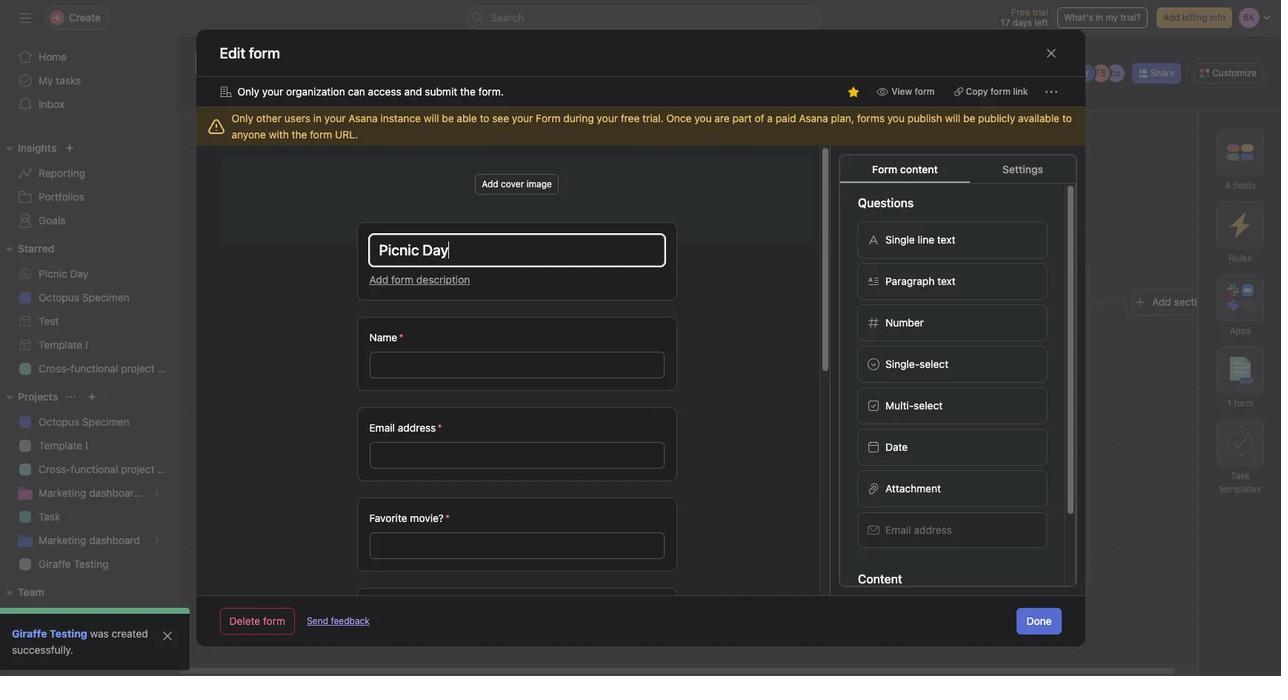 Task type: vqa. For each thing, say whether or not it's contained in the screenshot.
free
yes



Task type: locate. For each thing, give the bounding box(es) containing it.
0 vertical spatial cross-
[[39, 363, 71, 375]]

1 vertical spatial marketing
[[39, 535, 86, 547]]

octopus specimen link down projects
[[9, 411, 169, 434]]

url.
[[335, 128, 358, 141]]

settings
[[1003, 163, 1044, 176]]

2 vertical spatial *
[[445, 512, 450, 525]]

project inside projects element
[[121, 463, 155, 476]]

0 vertical spatial form
[[536, 112, 561, 125]]

1 vertical spatial select
[[914, 400, 943, 412]]

1 vertical spatial template i
[[39, 440, 88, 452]]

and
[[404, 85, 422, 98], [385, 388, 405, 401]]

task inside task templates
[[1232, 471, 1251, 482]]

address down attachment
[[914, 524, 952, 537]]

cross- inside starred element
[[39, 363, 71, 375]]

search button
[[466, 6, 822, 30]]

email down process
[[369, 422, 395, 434]]

form
[[536, 112, 561, 125], [873, 163, 898, 176]]

what's in my trial?
[[1065, 12, 1142, 23]]

1 vertical spatial and
[[385, 388, 405, 401]]

1 horizontal spatial asana
[[799, 112, 829, 125]]

your right see
[[512, 112, 533, 125]]

giraffe testing link
[[9, 553, 169, 577], [12, 628, 87, 641]]

0 vertical spatial cross-functional project plan
[[39, 363, 178, 375]]

3 incomplete tasks
[[859, 343, 938, 354]]

paid
[[776, 112, 797, 125]]

section
[[1175, 295, 1210, 308], [888, 313, 929, 326]]

dashboard
[[631, 93, 684, 105]]

octopus specimen inside starred element
[[39, 291, 130, 304]]

1 horizontal spatial be
[[964, 112, 976, 125]]

search list box
[[466, 6, 822, 30]]

form right delete
[[263, 615, 286, 628]]

2 i from the top
[[85, 440, 88, 452]]

1 marketing from the top
[[39, 487, 86, 500]]

0 vertical spatial template i
[[39, 339, 88, 351]]

my inside global element
[[39, 74, 53, 87]]

1 project from the top
[[121, 363, 155, 375]]

cover
[[501, 179, 524, 190]]

0 horizontal spatial are
[[589, 287, 610, 304]]

template
[[39, 339, 83, 351], [39, 440, 83, 452]]

select for multi-
[[914, 400, 943, 412]]

dashboard
[[89, 535, 140, 547]]

task down marketing dashboards link
[[39, 511, 60, 523]]

form right 1
[[1235, 398, 1254, 409]]

invite
[[42, 651, 68, 664]]

form inside button
[[991, 86, 1011, 97]]

and left submit
[[404, 85, 422, 98]]

untitled
[[842, 313, 885, 326]]

are left part
[[715, 112, 730, 125]]

1 horizontal spatial portfolios
[[243, 44, 289, 57]]

0 vertical spatial only
[[238, 85, 260, 98]]

template i link inside starred element
[[9, 334, 169, 357]]

3
[[859, 343, 865, 354]]

0 horizontal spatial form
[[536, 112, 561, 125]]

1 specimen from the top
[[82, 291, 130, 304]]

specimen up dashboards
[[82, 416, 130, 429]]

0 vertical spatial template i link
[[9, 334, 169, 357]]

board link
[[322, 91, 363, 108]]

form left link
[[991, 86, 1011, 97]]

0 vertical spatial address
[[398, 422, 436, 434]]

0 vertical spatial octopus
[[39, 291, 79, 304]]

template inside starred element
[[39, 339, 83, 351]]

0 horizontal spatial the
[[292, 128, 307, 141]]

process
[[338, 388, 382, 401]]

1 plan from the top
[[158, 363, 178, 375]]

1 vertical spatial section
[[888, 313, 929, 326]]

can
[[348, 85, 365, 98]]

plan inside starred element
[[158, 363, 178, 375]]

submit
[[425, 85, 458, 98]]

template i link down test
[[9, 334, 169, 357]]

how are tasks being added to this project?
[[555, 287, 753, 324]]

template i up marketing dashboards link
[[39, 440, 88, 452]]

i up marketing dashboards
[[85, 440, 88, 452]]

form down workflow link
[[536, 112, 561, 125]]

your
[[262, 85, 283, 98], [325, 112, 346, 125], [512, 112, 533, 125], [597, 112, 618, 125], [355, 323, 399, 351], [270, 388, 295, 401]]

0 vertical spatial and
[[404, 85, 422, 98]]

1 cross- from the top
[[39, 363, 71, 375]]

None text field
[[240, 59, 345, 86]]

delete
[[229, 615, 260, 628]]

1 vertical spatial my
[[39, 612, 53, 624]]

0 vertical spatial i
[[85, 339, 88, 351]]

1 vertical spatial in
[[313, 112, 322, 125]]

and inside edit form dialog
[[404, 85, 422, 98]]

octopus down projects
[[39, 416, 79, 429]]

task up "templates"
[[1232, 471, 1251, 482]]

1 horizontal spatial section
[[1175, 295, 1210, 308]]

0 vertical spatial email
[[369, 422, 395, 434]]

only up other
[[238, 85, 260, 98]]

0 vertical spatial the
[[460, 85, 476, 98]]

cross-functional project plan up dashboards
[[39, 463, 178, 476]]

portfolios up list link
[[243, 44, 289, 57]]

add section
[[1153, 295, 1210, 308]]

tasks up multi-
[[872, 381, 894, 393]]

template down test
[[39, 339, 83, 351]]

1 horizontal spatial address
[[914, 524, 952, 537]]

specimen inside starred element
[[82, 291, 130, 304]]

octopus specimen for second octopus specimen link
[[39, 416, 130, 429]]

i for the template i link in starred element
[[85, 339, 88, 351]]

only your organization can access and submit the form.
[[238, 85, 504, 98]]

days
[[1013, 17, 1033, 28]]

text right line
[[937, 234, 956, 246]]

2 template from the top
[[39, 440, 83, 452]]

giraffe testing down marketing dashboard link
[[39, 558, 109, 571]]

are
[[715, 112, 730, 125], [589, 287, 610, 304]]

1 horizontal spatial the
[[460, 85, 476, 98]]

0 vertical spatial section
[[1175, 295, 1210, 308]]

0 horizontal spatial task
[[39, 511, 60, 523]]

and inside start building your workflow in two minutes automate your team's process and keep work flowing.
[[385, 388, 405, 401]]

my tasks link
[[9, 69, 169, 93]]

0 vertical spatial giraffe testing link
[[9, 553, 169, 577]]

0 vertical spatial giraffe
[[39, 558, 71, 571]]

specimen for 1st octopus specimen link from the top
[[82, 291, 130, 304]]

giraffe testing up 'successfully.'
[[12, 628, 87, 641]]

template i link up marketing dashboards
[[9, 434, 169, 458]]

description
[[416, 274, 470, 286]]

cross-functional project plan for second the cross-functional project plan link from the bottom of the page
[[39, 363, 178, 375]]

my
[[39, 74, 53, 87], [39, 612, 53, 624]]

starred element
[[0, 236, 178, 384]]

functional inside projects element
[[71, 463, 118, 476]]

0 vertical spatial text
[[937, 234, 956, 246]]

0 vertical spatial marketing
[[39, 487, 86, 500]]

specimen down the picnic day link
[[82, 291, 130, 304]]

1 vertical spatial email
[[886, 524, 911, 537]]

1 vertical spatial specimen
[[82, 416, 130, 429]]

only inside only other users in your asana instance will be able to see your form during your free trial.  once you are part of a paid asana plan, forms you publish will be publicly available to anyone with the form url.
[[232, 112, 254, 125]]

in right users
[[313, 112, 322, 125]]

2 octopus from the top
[[39, 416, 79, 429]]

1 vertical spatial portfolios link
[[9, 185, 169, 209]]

tasks inside global element
[[56, 74, 81, 87]]

* for address
[[437, 422, 442, 434]]

functional down test link
[[71, 363, 118, 375]]

overview
[[211, 93, 256, 105]]

select down 'this'
[[914, 400, 943, 412]]

0 horizontal spatial *
[[399, 331, 403, 344]]

1 octopus from the top
[[39, 291, 79, 304]]

1 vertical spatial address
[[914, 524, 952, 537]]

testing down my workspace
[[50, 628, 87, 641]]

invite button
[[14, 644, 78, 671]]

1 vertical spatial template
[[39, 440, 83, 452]]

1 functional from the top
[[71, 363, 118, 375]]

my down team
[[39, 612, 53, 624]]

octopus specimen inside projects element
[[39, 416, 130, 429]]

keep
[[408, 388, 435, 401]]

1 vertical spatial i
[[85, 440, 88, 452]]

2 marketing from the top
[[39, 535, 86, 547]]

1 horizontal spatial email
[[886, 524, 911, 537]]

2 functional from the top
[[71, 463, 118, 476]]

address
[[398, 422, 436, 434], [914, 524, 952, 537]]

timeline
[[392, 93, 434, 105]]

1
[[1228, 398, 1232, 409]]

add to starred image
[[373, 67, 385, 79]]

email for email address *
[[369, 422, 395, 434]]

2 horizontal spatial *
[[445, 512, 450, 525]]

section inside untitled section button
[[888, 313, 929, 326]]

my inside 'link'
[[39, 612, 53, 624]]

functional inside starred element
[[71, 363, 118, 375]]

0 horizontal spatial portfolios link
[[9, 185, 169, 209]]

search
[[491, 11, 525, 24]]

0 vertical spatial are
[[715, 112, 730, 125]]

0 horizontal spatial you
[[695, 112, 712, 125]]

1 horizontal spatial form
[[873, 163, 898, 176]]

4 fields
[[1226, 180, 1257, 191]]

add collaborators button
[[842, 462, 1071, 499]]

are inside how are tasks being added to this project?
[[589, 287, 610, 304]]

plan inside projects element
[[158, 463, 178, 476]]

portfolios down 'reporting'
[[39, 191, 84, 203]]

0 vertical spatial portfolios
[[243, 44, 289, 57]]

cross-functional project plan inside projects element
[[39, 463, 178, 476]]

1 template i from the top
[[39, 339, 88, 351]]

1 vertical spatial project
[[121, 463, 155, 476]]

1 vertical spatial portfolios
[[39, 191, 84, 203]]

untitled section
[[842, 313, 929, 326]]

form for add form description
[[391, 274, 413, 286]]

you right forms
[[888, 112, 905, 125]]

task
[[1232, 471, 1251, 482], [39, 511, 60, 523]]

view form
[[892, 86, 935, 97]]

0 horizontal spatial email
[[369, 422, 395, 434]]

email address *
[[369, 422, 442, 434]]

0 horizontal spatial be
[[442, 112, 454, 125]]

other
[[256, 112, 282, 125]]

1 horizontal spatial *
[[437, 422, 442, 434]]

form for view form
[[915, 86, 935, 97]]

1 vertical spatial only
[[232, 112, 254, 125]]

marketing
[[39, 487, 86, 500], [39, 535, 86, 547]]

2 cross- from the top
[[39, 463, 71, 476]]

octopus
[[39, 291, 79, 304], [39, 416, 79, 429]]

octopus specimen for 1st octopus specimen link from the top
[[39, 291, 130, 304]]

1 vertical spatial task
[[39, 511, 60, 523]]

1 template from the top
[[39, 339, 83, 351]]

1 my from the top
[[39, 74, 53, 87]]

portfolios link up list link
[[243, 43, 289, 59]]

template inside projects element
[[39, 440, 83, 452]]

projects button
[[0, 389, 58, 406]]

template for the template i link within projects element
[[39, 440, 83, 452]]

1 horizontal spatial you
[[888, 112, 905, 125]]

octopus for 1st octopus specimen link from the top
[[39, 291, 79, 304]]

1 vertical spatial cross-
[[39, 463, 71, 476]]

1 octopus specimen link from the top
[[9, 286, 169, 310]]

octopus specimen link down day
[[9, 286, 169, 310]]

form right view
[[915, 86, 935, 97]]

form.
[[479, 85, 504, 98]]

octopus specimen down the picnic day link
[[39, 291, 130, 304]]

single
[[886, 234, 915, 246]]

0 vertical spatial in
[[1096, 12, 1104, 23]]

you right once
[[695, 112, 712, 125]]

giraffe testing link down marketing dashboard
[[9, 553, 169, 577]]

1 vertical spatial *
[[437, 422, 442, 434]]

1 octopus specimen from the top
[[39, 291, 130, 304]]

be left the able
[[442, 112, 454, 125]]

2 my from the top
[[39, 612, 53, 624]]

2 cross-functional project plan link from the top
[[9, 458, 178, 482]]

to left see
[[480, 112, 490, 125]]

form inside button
[[263, 615, 286, 628]]

0 horizontal spatial asana
[[349, 112, 378, 125]]

0 vertical spatial my
[[39, 74, 53, 87]]

1 vertical spatial octopus specimen link
[[9, 411, 169, 434]]

asana down files
[[799, 112, 829, 125]]

project down test link
[[121, 363, 155, 375]]

1 cross-functional project plan from the top
[[39, 363, 178, 375]]

2 asana from the left
[[799, 112, 829, 125]]

are inside only other users in your asana instance will be able to see your form during your free trial.  once you are part of a paid asana plan, forms you publish will be publicly available to anyone with the form url.
[[715, 112, 730, 125]]

to left 'this'
[[922, 381, 931, 393]]

0 horizontal spatial section
[[888, 313, 929, 326]]

address for email address *
[[398, 422, 436, 434]]

2 plan from the top
[[158, 463, 178, 476]]

cross-functional project plan inside starred element
[[39, 363, 178, 375]]

cross- up projects
[[39, 363, 71, 375]]

0 vertical spatial testing
[[74, 558, 109, 571]]

0 vertical spatial project
[[121, 363, 155, 375]]

tasks up the single-select on the bottom of page
[[916, 343, 938, 354]]

bk
[[1066, 67, 1078, 79]]

start
[[214, 323, 263, 351]]

template i inside starred element
[[39, 339, 88, 351]]

1 vertical spatial cross-functional project plan link
[[9, 458, 178, 482]]

octopus specimen link
[[9, 286, 169, 310], [9, 411, 169, 434]]

1 i from the top
[[85, 339, 88, 351]]

giraffe testing inside projects element
[[39, 558, 109, 571]]

portfolios link down 'reporting'
[[9, 185, 169, 209]]

hide sidebar image
[[19, 12, 31, 24]]

email for email address
[[886, 524, 911, 537]]

1 horizontal spatial task
[[1232, 471, 1251, 482]]

insights button
[[0, 139, 57, 157]]

to inside when tasks move to this section, what should happen automatically?
[[922, 381, 931, 393]]

functional
[[71, 363, 118, 375], [71, 463, 118, 476]]

your left 'team's'
[[270, 388, 295, 401]]

form for copy form link
[[991, 86, 1011, 97]]

text right paragraph
[[938, 275, 956, 288]]

workflow
[[214, 353, 306, 381]]

marketing up task link
[[39, 487, 86, 500]]

0 horizontal spatial portfolios
[[39, 191, 84, 203]]

1 vertical spatial text
[[938, 275, 956, 288]]

be left publicly
[[964, 112, 976, 125]]

only up anyone in the top left of the page
[[232, 112, 254, 125]]

1 horizontal spatial are
[[715, 112, 730, 125]]

and left keep on the bottom of page
[[385, 388, 405, 401]]

section inside add section button
[[1175, 295, 1210, 308]]

i
[[85, 339, 88, 351], [85, 440, 88, 452]]

the down users
[[292, 128, 307, 141]]

teams element
[[0, 580, 178, 633]]

0 vertical spatial task
[[1232, 471, 1251, 482]]

i down test link
[[85, 339, 88, 351]]

form left url.
[[310, 128, 332, 141]]

tasks down the "home"
[[56, 74, 81, 87]]

asana up url.
[[349, 112, 378, 125]]

2 template i link from the top
[[9, 434, 169, 458]]

1 asana from the left
[[349, 112, 378, 125]]

will down timeline
[[424, 112, 439, 125]]

1 vertical spatial plan
[[158, 463, 178, 476]]

add inside "button"
[[1164, 12, 1181, 23]]

my for my workspace
[[39, 612, 53, 624]]

0 vertical spatial functional
[[71, 363, 118, 375]]

0 vertical spatial template
[[39, 339, 83, 351]]

0 vertical spatial octopus specimen link
[[9, 286, 169, 310]]

template i down test
[[39, 339, 88, 351]]

cross- inside projects element
[[39, 463, 71, 476]]

0 vertical spatial octopus specimen
[[39, 291, 130, 304]]

cross- up marketing dashboards link
[[39, 463, 71, 476]]

2 template i from the top
[[39, 440, 88, 452]]

cross- for first the cross-functional project plan link from the bottom of the page
[[39, 463, 71, 476]]

will right publish
[[946, 112, 961, 125]]

octopus specimen down projects
[[39, 416, 130, 429]]

2 project from the top
[[121, 463, 155, 476]]

giraffe up 'successfully.'
[[12, 628, 47, 641]]

inbox
[[39, 98, 65, 110]]

1 cross-functional project plan link from the top
[[9, 357, 178, 381]]

2 vertical spatial in
[[311, 353, 329, 381]]

to right the added
[[739, 287, 753, 304]]

added
[[693, 287, 736, 304]]

movie?
[[410, 512, 444, 525]]

anyone
[[232, 128, 266, 141]]

0 vertical spatial cross-functional project plan link
[[9, 357, 178, 381]]

1 vertical spatial functional
[[71, 463, 118, 476]]

octopus inside starred element
[[39, 291, 79, 304]]

project up dashboards
[[121, 463, 155, 476]]

cross-functional project plan down test link
[[39, 363, 178, 375]]

templates
[[1220, 484, 1262, 495]]

octopus inside projects element
[[39, 416, 79, 429]]

marketing for marketing dashboard
[[39, 535, 86, 547]]

you
[[695, 112, 712, 125], [888, 112, 905, 125]]

specimen for second octopus specimen link
[[82, 416, 130, 429]]

cross-functional project plan link up marketing dashboards
[[9, 458, 178, 482]]

list image
[[205, 54, 222, 72]]

1 you from the left
[[695, 112, 712, 125]]

1 vertical spatial cross-functional project plan
[[39, 463, 178, 476]]

1 vertical spatial are
[[589, 287, 610, 304]]

1 vertical spatial template i link
[[9, 434, 169, 458]]

your left the free
[[597, 112, 618, 125]]

1 vertical spatial giraffe testing link
[[12, 628, 87, 641]]

template i link
[[9, 334, 169, 357], [9, 434, 169, 458]]

functional up marketing dashboards
[[71, 463, 118, 476]]

the inside only other users in your asana instance will be able to see your form during your free trial.  once you are part of a paid asana plan, forms you publish will be publicly available to anyone with the form url.
[[292, 128, 307, 141]]

are right the how
[[589, 287, 610, 304]]

task inside projects element
[[39, 511, 60, 523]]

2 text from the top
[[938, 275, 956, 288]]

17
[[1002, 17, 1011, 28]]

building
[[268, 323, 349, 351]]

1 vertical spatial octopus specimen
[[39, 416, 130, 429]]

select for single-
[[920, 358, 949, 371]]

functional for second the cross-functional project plan link from the bottom of the page
[[71, 363, 118, 375]]

cross-functional project plan
[[39, 363, 178, 375], [39, 463, 178, 476]]

my up inbox
[[39, 74, 53, 87]]

done
[[1027, 615, 1052, 628]]

0 vertical spatial plan
[[158, 363, 178, 375]]

octopus down picnic day
[[39, 291, 79, 304]]

what
[[989, 381, 1009, 393]]

i inside starred element
[[85, 339, 88, 351]]

0 vertical spatial giraffe testing
[[39, 558, 109, 571]]

task templates
[[1220, 471, 1262, 495]]

to right available
[[1063, 112, 1073, 125]]

reporting
[[39, 167, 85, 179]]

testing down marketing dashboard link
[[74, 558, 109, 571]]

task for task
[[39, 511, 60, 523]]

in left my
[[1096, 12, 1104, 23]]

test
[[39, 315, 59, 328]]

1 horizontal spatial will
[[946, 112, 961, 125]]

email address
[[886, 524, 952, 537]]

multi-select
[[886, 400, 943, 412]]

reporting link
[[9, 162, 169, 185]]

email down attachment
[[886, 524, 911, 537]]

1 vertical spatial octopus
[[39, 416, 79, 429]]

giraffe testing link up 'successfully.'
[[12, 628, 87, 641]]

in inside only other users in your asana instance will be able to see your form during your free trial.  once you are part of a paid asana plan, forms you publish will be publicly available to anyone with the form url.
[[313, 112, 322, 125]]

tasks up this project?
[[614, 287, 649, 304]]

2 octopus specimen link from the top
[[9, 411, 169, 434]]

remove from starred image
[[848, 86, 860, 98]]

2 octopus specimen from the top
[[39, 416, 130, 429]]

tasks inside how are tasks being added to this project?
[[614, 287, 649, 304]]

in up 'team's'
[[311, 353, 329, 381]]

start building your workflow in two minutes automate your team's process and keep work flowing.
[[214, 323, 458, 416]]

what's in my trial? button
[[1058, 7, 1148, 28]]

calendar link
[[452, 91, 507, 108]]

form up questions
[[873, 163, 898, 176]]

view
[[892, 86, 913, 97]]

the left "form."
[[460, 85, 476, 98]]

template down projects
[[39, 440, 83, 452]]

cross-functional project plan link down test link
[[9, 357, 178, 381]]

i inside projects element
[[85, 440, 88, 452]]

send feedback link
[[307, 615, 370, 629]]

marketing down task link
[[39, 535, 86, 547]]

portfolios
[[243, 44, 289, 57], [39, 191, 84, 203]]

2 cross-functional project plan from the top
[[39, 463, 178, 476]]

address down keep on the bottom of page
[[398, 422, 436, 434]]

form inside "button"
[[915, 86, 935, 97]]

1 vertical spatial the
[[292, 128, 307, 141]]

my workspace
[[39, 612, 107, 624]]

specimen inside projects element
[[82, 416, 130, 429]]

list link
[[274, 91, 304, 108]]

0 vertical spatial portfolios link
[[243, 43, 289, 59]]

giraffe up team
[[39, 558, 71, 571]]

0 horizontal spatial address
[[398, 422, 436, 434]]

project inside starred element
[[121, 363, 155, 375]]

0 horizontal spatial will
[[424, 112, 439, 125]]

form left description
[[391, 274, 413, 286]]

instance
[[381, 112, 421, 125]]

insights
[[18, 142, 57, 154]]

0 vertical spatial specimen
[[82, 291, 130, 304]]

1 template i link from the top
[[9, 334, 169, 357]]

2 specimen from the top
[[82, 416, 130, 429]]

section for add section
[[1175, 295, 1210, 308]]

form content
[[873, 163, 939, 176]]

select up 'this'
[[920, 358, 949, 371]]



Task type: describe. For each thing, give the bounding box(es) containing it.
cross- for second the cross-functional project plan link from the bottom of the page
[[39, 363, 71, 375]]

this project?
[[613, 307, 695, 324]]

my for my tasks
[[39, 74, 53, 87]]

free
[[621, 112, 640, 125]]

add for add form description
[[369, 274, 388, 286]]

questions
[[858, 196, 914, 210]]

close image
[[162, 631, 173, 643]]

1 vertical spatial form
[[873, 163, 898, 176]]

trial?
[[1121, 12, 1142, 23]]

add for add collaborators
[[870, 474, 889, 487]]

2 you from the left
[[888, 112, 905, 125]]

1 be from the left
[[442, 112, 454, 125]]

only for only your organization can access and submit the form.
[[238, 85, 260, 98]]

available
[[1019, 112, 1060, 125]]

your left list
[[262, 85, 283, 98]]

able
[[457, 112, 477, 125]]

two minutes
[[334, 353, 458, 381]]

single line text
[[886, 234, 956, 246]]

add for add cover image
[[482, 179, 498, 190]]

task link
[[9, 506, 169, 529]]

picnic
[[39, 268, 67, 280]]

tasks inside when tasks move to this section, what should happen automatically?
[[872, 381, 894, 393]]

your up two minutes
[[355, 323, 399, 351]]

assignee
[[888, 428, 931, 441]]

a
[[768, 112, 773, 125]]

collaborators
[[892, 474, 954, 487]]

done button
[[1018, 609, 1062, 635]]

add for add section
[[1153, 295, 1172, 308]]

Form Name text field
[[369, 235, 664, 266]]

single-
[[886, 358, 920, 371]]

calendar
[[463, 93, 507, 105]]

1 vertical spatial testing
[[50, 628, 87, 641]]

1 vertical spatial giraffe testing
[[12, 628, 87, 641]]

ts
[[1096, 67, 1107, 79]]

fields
[[1234, 180, 1257, 191]]

edit form
[[220, 44, 280, 61]]

template i link inside projects element
[[9, 434, 169, 458]]

dashboards
[[89, 487, 146, 500]]

what's
[[1065, 12, 1094, 23]]

cross-functional project plan for first the cross-functional project plan link from the bottom of the page
[[39, 463, 178, 476]]

automate
[[214, 388, 267, 401]]

was
[[90, 628, 109, 641]]

1 horizontal spatial portfolios link
[[243, 43, 289, 59]]

home link
[[9, 45, 169, 69]]

co
[[1111, 67, 1122, 79]]

more actions image
[[1046, 86, 1058, 98]]

2 be from the left
[[964, 112, 976, 125]]

add form description
[[369, 274, 470, 286]]

only for only other users in your asana instance will be able to see your form during your free trial.  once you are part of a paid asana plan, forms you publish will be publicly available to anyone with the form url.
[[232, 112, 254, 125]]

to inside how are tasks being added to this project?
[[739, 287, 753, 304]]

marketing dashboards
[[39, 487, 146, 500]]

in inside button
[[1096, 12, 1104, 23]]

link
[[1014, 86, 1029, 97]]

of
[[755, 112, 765, 125]]

goals
[[39, 214, 66, 227]]

form inside only other users in your asana instance will be able to see your form during your free trial.  once you are part of a paid asana plan, forms you publish will be publicly available to anyone with the form url.
[[536, 112, 561, 125]]

marketing dashboard
[[39, 535, 140, 547]]

workflow
[[537, 93, 583, 105]]

happen
[[845, 395, 877, 406]]

2 will from the left
[[946, 112, 961, 125]]

starred
[[18, 242, 54, 255]]

your up url.
[[325, 112, 346, 125]]

template i inside projects element
[[39, 440, 88, 452]]

set assignee
[[870, 428, 931, 441]]

test link
[[9, 310, 169, 334]]

global element
[[0, 36, 178, 125]]

my tasks
[[39, 74, 81, 87]]

files link
[[781, 91, 816, 108]]

favorite
[[369, 512, 407, 525]]

overview link
[[199, 91, 256, 108]]

share
[[1151, 67, 1175, 79]]

* for movie?
[[445, 512, 450, 525]]

add collaborators
[[870, 474, 954, 487]]

add for add billing info
[[1164, 12, 1181, 23]]

testing inside projects element
[[74, 558, 109, 571]]

form inside only other users in your asana instance will be able to see your form during your free trial.  once you are part of a paid asana plan, forms you publish will be publicly available to anyone with the form url.
[[310, 128, 332, 141]]

publish
[[908, 112, 943, 125]]

form for 1 form
[[1235, 398, 1254, 409]]

project for second the cross-functional project plan link from the bottom of the page
[[121, 363, 155, 375]]

how
[[555, 287, 586, 304]]

1 text from the top
[[937, 234, 956, 246]]

organization
[[286, 85, 345, 98]]

publicly
[[979, 112, 1016, 125]]

functional for first the cross-functional project plan link from the bottom of the page
[[71, 463, 118, 476]]

paragraph
[[886, 275, 935, 288]]

in inside start building your workflow in two minutes automate your team's process and keep work flowing.
[[311, 353, 329, 381]]

close this dialog image
[[1046, 47, 1058, 59]]

name *
[[369, 331, 403, 344]]

1 vertical spatial giraffe
[[12, 628, 47, 641]]

task for task templates
[[1232, 471, 1251, 482]]

image
[[527, 179, 552, 190]]

home
[[39, 50, 67, 63]]

copy form link
[[967, 86, 1029, 97]]

starred button
[[0, 240, 54, 258]]

billing
[[1183, 12, 1208, 23]]

incomplete
[[867, 343, 914, 354]]

free trial 17 days left
[[1002, 7, 1049, 28]]

project for first the cross-functional project plan link from the bottom of the page
[[121, 463, 155, 476]]

part
[[733, 112, 752, 125]]

automatically?
[[879, 395, 941, 406]]

access
[[368, 85, 402, 98]]

edit form dialog
[[196, 30, 1086, 677]]

marketing dashboard link
[[9, 529, 169, 553]]

insights element
[[0, 135, 178, 236]]

octopus for second octopus specimen link
[[39, 416, 79, 429]]

1 will from the left
[[424, 112, 439, 125]]

copy form link button
[[948, 82, 1035, 102]]

i for the template i link within projects element
[[85, 440, 88, 452]]

forms
[[858, 112, 885, 125]]

timeline link
[[380, 91, 434, 108]]

this
[[933, 381, 949, 393]]

share button
[[1133, 63, 1182, 84]]

when tasks move to this section, what should happen automatically?
[[845, 381, 1041, 406]]

section for untitled section
[[888, 313, 929, 326]]

was created successfully.
[[12, 628, 148, 657]]

add billing info
[[1164, 12, 1226, 23]]

during
[[564, 112, 594, 125]]

template for the template i link in starred element
[[39, 339, 83, 351]]

created
[[112, 628, 148, 641]]

section,
[[952, 381, 986, 393]]

delete form
[[229, 615, 286, 628]]

set assignee button
[[842, 416, 1071, 453]]

0 vertical spatial *
[[399, 331, 403, 344]]

marketing for marketing dashboards
[[39, 487, 86, 500]]

favorite movie? *
[[369, 512, 450, 525]]

untitled section button
[[842, 306, 1071, 333]]

projects element
[[0, 384, 178, 580]]

giraffe inside projects element
[[39, 558, 71, 571]]

marketing dashboards link
[[9, 482, 169, 506]]

goals link
[[9, 209, 169, 233]]

add form description button
[[369, 274, 470, 286]]

portfolios inside the insights element
[[39, 191, 84, 203]]

address for email address
[[914, 524, 952, 537]]

projects
[[18, 391, 58, 403]]

form for delete form
[[263, 615, 286, 628]]

list
[[286, 93, 304, 105]]

number
[[886, 317, 924, 329]]



